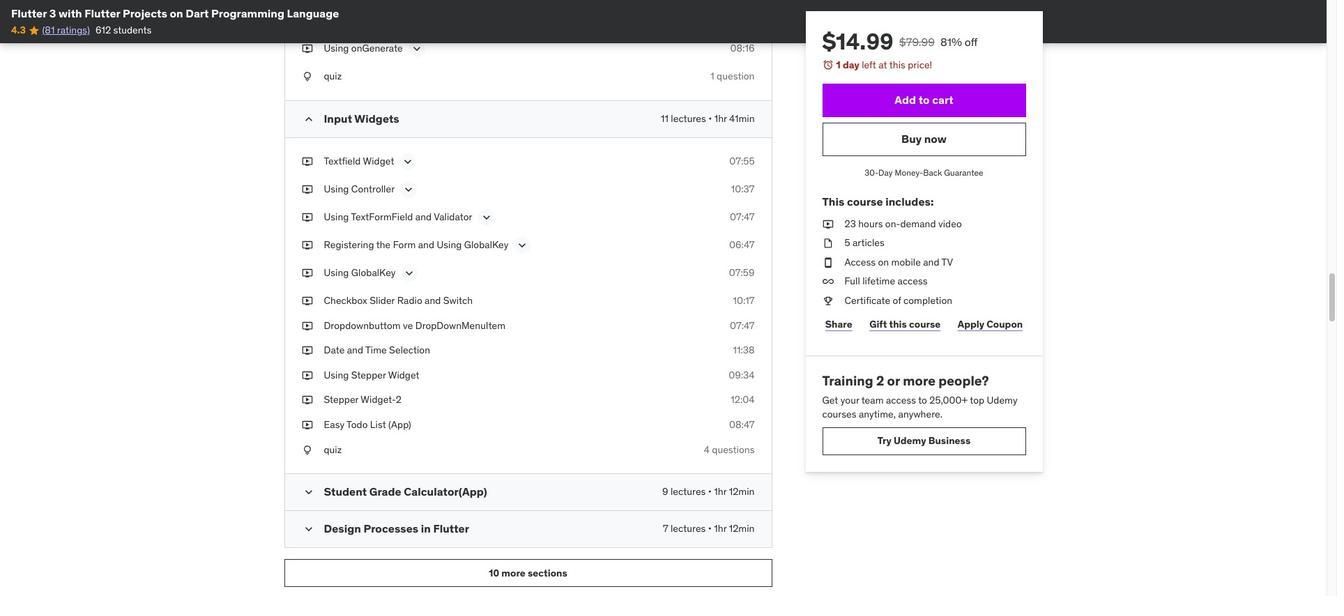 Task type: vqa. For each thing, say whether or not it's contained in the screenshot.
Dismiss button
no



Task type: locate. For each thing, give the bounding box(es) containing it.
show lecture description image for using globalkey
[[403, 266, 417, 280]]

1 vertical spatial access
[[886, 394, 916, 407]]

access down mobile
[[898, 275, 928, 287]]

and for checkbox slider radio and switch
[[425, 294, 441, 307]]

0 vertical spatial •
[[708, 112, 712, 125]]

stepper up easy
[[324, 393, 359, 406]]

0 vertical spatial udemy
[[987, 394, 1018, 407]]

2 1hr from the top
[[714, 485, 727, 498]]

1 vertical spatial 1hr
[[714, 485, 727, 498]]

and right form at the left of the page
[[418, 238, 434, 251]]

course up hours
[[847, 195, 883, 209]]

12:04
[[731, 393, 755, 406]]

using down date
[[324, 369, 349, 381]]

1 vertical spatial course
[[909, 318, 941, 331]]

0 horizontal spatial on
[[170, 6, 183, 20]]

1hr for input widgets
[[714, 112, 727, 125]]

2 left or
[[876, 372, 884, 389]]

questions
[[712, 443, 755, 456]]

and
[[415, 211, 432, 223], [418, 238, 434, 251], [923, 256, 939, 268], [425, 294, 441, 307], [347, 344, 363, 356]]

on left dart
[[170, 6, 183, 20]]

apply
[[958, 318, 984, 331]]

07:59
[[729, 266, 755, 279]]

on up full lifetime access in the top right of the page
[[878, 256, 889, 268]]

11
[[661, 112, 669, 125]]

0 horizontal spatial udemy
[[894, 434, 926, 447]]

dropdownbuttom ve dropdownmenuitem
[[324, 319, 506, 332]]

course down completion
[[909, 318, 941, 331]]

using down validator
[[437, 238, 462, 251]]

using for using globalkey
[[324, 266, 349, 279]]

25,000+
[[930, 394, 968, 407]]

0 vertical spatial course
[[847, 195, 883, 209]]

list
[[370, 418, 386, 431]]

1hr up 7 lectures • 1hr 12min
[[714, 485, 727, 498]]

$14.99
[[822, 27, 894, 56]]

coupon
[[987, 318, 1023, 331]]

business
[[928, 434, 971, 447]]

udemy right top
[[987, 394, 1018, 407]]

xsmall image
[[302, 155, 313, 168], [302, 183, 313, 196], [302, 211, 313, 224], [822, 217, 833, 231], [302, 238, 313, 252], [822, 256, 833, 269], [822, 294, 833, 308], [302, 294, 313, 308], [302, 344, 313, 358], [302, 393, 313, 407], [302, 418, 313, 432]]

and left tv
[[923, 256, 939, 268]]

2 inside training 2 or more people? get your team access to 25,000+ top udemy courses anytime, anywhere.
[[876, 372, 884, 389]]

2 07:47 from the top
[[730, 319, 755, 332]]

apply coupon button
[[955, 311, 1026, 339]]

using left palette at top left
[[324, 14, 349, 27]]

0 horizontal spatial more
[[501, 567, 526, 579]]

and up registering the form and using  globalkey
[[415, 211, 432, 223]]

gift this course link
[[867, 311, 944, 339]]

1 vertical spatial this
[[889, 318, 907, 331]]

1hr left 41min
[[714, 112, 727, 125]]

0 vertical spatial 07:47
[[730, 211, 755, 223]]

1 07:47 from the top
[[730, 211, 755, 223]]

2 to from the top
[[918, 394, 927, 407]]

widget down selection in the bottom of the page
[[388, 369, 419, 381]]

switch
[[443, 294, 473, 307]]

1 for 1 question
[[711, 70, 714, 83]]

1 left question
[[711, 70, 714, 83]]

add to cart
[[895, 93, 953, 107]]

show lecture description image
[[410, 42, 424, 56], [479, 211, 493, 225], [515, 238, 529, 252], [403, 266, 417, 280]]

1 horizontal spatial on
[[878, 256, 889, 268]]

show lecture description image up using textformfield and validator on the top left of the page
[[402, 183, 416, 197]]

1 vertical spatial more
[[501, 567, 526, 579]]

access
[[898, 275, 928, 287], [886, 394, 916, 407]]

share
[[825, 318, 852, 331]]

1 vertical spatial udemy
[[894, 434, 926, 447]]

30-day money-back guarantee
[[865, 167, 983, 177]]

using textformfield and validator
[[324, 211, 472, 223]]

07:47 up "06:47"
[[730, 211, 755, 223]]

4 questions
[[704, 443, 755, 456]]

udemy right try
[[894, 434, 926, 447]]

completion
[[904, 294, 952, 307]]

add
[[895, 93, 916, 107]]

slider
[[370, 294, 395, 307]]

(81
[[42, 24, 55, 37]]

11:38
[[733, 344, 755, 356]]

1 to from the top
[[919, 93, 930, 107]]

2 vertical spatial small image
[[302, 522, 315, 536]]

show lecture description image
[[401, 155, 415, 169], [402, 183, 416, 197]]

(app)
[[388, 418, 411, 431]]

lectures
[[671, 112, 706, 125], [671, 485, 706, 498], [671, 522, 706, 535]]

show lecture description image for using ongenerate
[[410, 42, 424, 56]]

using up registering
[[324, 211, 349, 223]]

2 up the (app)
[[396, 393, 401, 406]]

lectures right 11
[[671, 112, 706, 125]]

small image for student
[[302, 485, 315, 499]]

cart
[[932, 93, 953, 107]]

globalkey up slider
[[351, 266, 396, 279]]

quiz down using ongenerate
[[324, 70, 342, 83]]

2 vertical spatial lectures
[[671, 522, 706, 535]]

1 horizontal spatial more
[[903, 372, 936, 389]]

0 vertical spatial widget
[[363, 155, 394, 167]]

xsmall image
[[302, 14, 313, 28], [302, 42, 313, 56], [302, 70, 313, 84], [822, 236, 833, 250], [302, 266, 313, 280], [822, 275, 833, 289], [302, 319, 313, 333], [302, 369, 313, 382], [302, 443, 313, 457]]

access down or
[[886, 394, 916, 407]]

registering
[[324, 238, 374, 251]]

lectures for input widgets
[[671, 112, 706, 125]]

1 horizontal spatial 2
[[876, 372, 884, 389]]

3 1hr from the top
[[714, 522, 727, 535]]

0 vertical spatial small image
[[302, 112, 315, 126]]

using down textfield
[[324, 183, 349, 195]]

includes:
[[886, 195, 934, 209]]

using up checkbox
[[324, 266, 349, 279]]

12min down 9 lectures • 1hr 12min
[[729, 522, 755, 535]]

this
[[889, 59, 905, 71], [889, 318, 907, 331]]

small image left input
[[302, 112, 315, 126]]

2 vertical spatial 1hr
[[714, 522, 727, 535]]

gift
[[869, 318, 887, 331]]

this right at
[[889, 59, 905, 71]]

globalkey
[[464, 238, 508, 251], [351, 266, 396, 279]]

1 vertical spatial 07:47
[[730, 319, 755, 332]]

lectures for student grade calculator(app)
[[671, 485, 706, 498]]

small image left design
[[302, 522, 315, 536]]

1 vertical spatial to
[[918, 394, 927, 407]]

programming
[[211, 6, 284, 20]]

using for using ongenerate
[[324, 42, 349, 55]]

07:47
[[730, 211, 755, 223], [730, 319, 755, 332]]

2 this from the top
[[889, 318, 907, 331]]

30-
[[865, 167, 879, 177]]

1 vertical spatial quiz
[[324, 443, 342, 456]]

1 1hr from the top
[[714, 112, 727, 125]]

12min for student grade calculator(app)
[[729, 485, 755, 498]]

• down 9 lectures • 1hr 12min
[[708, 522, 712, 535]]

registering the form and using  globalkey
[[324, 238, 508, 251]]

to left cart
[[919, 93, 930, 107]]

this right the gift
[[889, 318, 907, 331]]

12min down questions
[[729, 485, 755, 498]]

to inside button
[[919, 93, 930, 107]]

easy
[[324, 418, 345, 431]]

lectures right 7 in the bottom of the page
[[671, 522, 706, 535]]

0 horizontal spatial 1
[[711, 70, 714, 83]]

0 vertical spatial to
[[919, 93, 930, 107]]

2 small image from the top
[[302, 485, 315, 499]]

• up 7 lectures • 1hr 12min
[[708, 485, 712, 498]]

to inside training 2 or more people? get your team access to 25,000+ top udemy courses anytime, anywhere.
[[918, 394, 927, 407]]

stepper up stepper widget-2
[[351, 369, 386, 381]]

quiz
[[324, 70, 342, 83], [324, 443, 342, 456]]

input
[[324, 112, 352, 126]]

1 vertical spatial globalkey
[[351, 266, 396, 279]]

flutter for flutter
[[85, 6, 120, 20]]

date
[[324, 344, 345, 356]]

0 vertical spatial globalkey
[[464, 238, 508, 251]]

checkbox slider radio and switch
[[324, 294, 473, 307]]

access on mobile and tv
[[845, 256, 953, 268]]

1hr
[[714, 112, 727, 125], [714, 485, 727, 498], [714, 522, 727, 535]]

ratings)
[[57, 24, 90, 37]]

mobile
[[891, 256, 921, 268]]

3 small image from the top
[[302, 522, 315, 536]]

small image
[[302, 112, 315, 126], [302, 485, 315, 499], [302, 522, 315, 536]]

• left 41min
[[708, 112, 712, 125]]

certificate
[[845, 294, 890, 307]]

validator
[[434, 211, 472, 223]]

1 vertical spatial on
[[878, 256, 889, 268]]

price!
[[908, 59, 932, 71]]

globalkey down validator
[[464, 238, 508, 251]]

06:47
[[729, 238, 755, 251]]

date and time selection
[[324, 344, 430, 356]]

lectures right 9
[[671, 485, 706, 498]]

hours
[[858, 217, 883, 230]]

0 vertical spatial this
[[889, 59, 905, 71]]

0 vertical spatial show lecture description image
[[401, 155, 415, 169]]

0 vertical spatial access
[[898, 275, 928, 287]]

grade
[[369, 485, 401, 499]]

2 horizontal spatial flutter
[[433, 522, 469, 536]]

using left ongenerate
[[324, 42, 349, 55]]

1 small image from the top
[[302, 112, 315, 126]]

1 vertical spatial lectures
[[671, 485, 706, 498]]

flutter up "4.3"
[[11, 6, 47, 20]]

design
[[324, 522, 361, 536]]

more right 10
[[501, 567, 526, 579]]

certificate of completion
[[845, 294, 952, 307]]

training 2 or more people? get your team access to 25,000+ top udemy courses anytime, anywhere.
[[822, 372, 1018, 420]]

1 right alarm icon at the top right
[[836, 59, 841, 71]]

course
[[847, 195, 883, 209], [909, 318, 941, 331]]

0 vertical spatial stepper
[[351, 369, 386, 381]]

palette
[[351, 14, 382, 27]]

1hr down 9 lectures • 1hr 12min
[[714, 522, 727, 535]]

flutter right in
[[433, 522, 469, 536]]

2 quiz from the top
[[324, 443, 342, 456]]

share button
[[822, 311, 855, 339]]

widget
[[363, 155, 394, 167], [388, 369, 419, 381]]

flutter up 612
[[85, 6, 120, 20]]

0 vertical spatial quiz
[[324, 70, 342, 83]]

quiz down easy
[[324, 443, 342, 456]]

612
[[95, 24, 111, 37]]

• for input widgets
[[708, 112, 712, 125]]

1 horizontal spatial udemy
[[987, 394, 1018, 407]]

top
[[970, 394, 985, 407]]

2
[[876, 372, 884, 389], [396, 393, 401, 406]]

form
[[393, 238, 416, 251]]

1 12min from the top
[[729, 485, 755, 498]]

controller
[[351, 183, 395, 195]]

1 vertical spatial 12min
[[729, 522, 755, 535]]

0 vertical spatial 1hr
[[714, 112, 727, 125]]

small image left student
[[302, 485, 315, 499]]

to up anywhere.
[[918, 394, 927, 407]]

off
[[965, 35, 978, 49]]

0 vertical spatial 12min
[[729, 485, 755, 498]]

widget up controller
[[363, 155, 394, 167]]

1 horizontal spatial 1
[[836, 59, 841, 71]]

2 12min from the top
[[729, 522, 755, 535]]

day
[[878, 167, 893, 177]]

2 vertical spatial •
[[708, 522, 712, 535]]

1 for 1 day left at this price!
[[836, 59, 841, 71]]

with
[[59, 6, 82, 20]]

0 vertical spatial lectures
[[671, 112, 706, 125]]

1 vertical spatial show lecture description image
[[402, 183, 416, 197]]

stepper
[[351, 369, 386, 381], [324, 393, 359, 406]]

and right radio
[[425, 294, 441, 307]]

0 horizontal spatial flutter
[[11, 6, 47, 20]]

more right or
[[903, 372, 936, 389]]

1 horizontal spatial flutter
[[85, 6, 120, 20]]

try udemy business
[[878, 434, 971, 447]]

10:37
[[731, 183, 755, 195]]

1 quiz from the top
[[324, 70, 342, 83]]

07:47 up 11:38
[[730, 319, 755, 332]]

using for using textformfield and validator
[[324, 211, 349, 223]]

on-
[[885, 217, 900, 230]]

1 horizontal spatial course
[[909, 318, 941, 331]]

0 vertical spatial more
[[903, 372, 936, 389]]

1 vertical spatial small image
[[302, 485, 315, 499]]

0 horizontal spatial globalkey
[[351, 266, 396, 279]]

language
[[287, 6, 339, 20]]

show lecture description image right textfield widget
[[401, 155, 415, 169]]

0 horizontal spatial 2
[[396, 393, 401, 406]]

udemy inside training 2 or more people? get your team access to 25,000+ top udemy courses anytime, anywhere.
[[987, 394, 1018, 407]]

0 vertical spatial 2
[[876, 372, 884, 389]]

1hr for student grade calculator(app)
[[714, 485, 727, 498]]

using for using stepper widget
[[324, 369, 349, 381]]

1 vertical spatial •
[[708, 485, 712, 498]]



Task type: describe. For each thing, give the bounding box(es) containing it.
buy
[[901, 132, 922, 146]]

small image for input
[[302, 112, 315, 126]]

3
[[49, 6, 56, 20]]

todo
[[347, 418, 368, 431]]

easy todo list (app)
[[324, 418, 411, 431]]

tv
[[942, 256, 953, 268]]

(81 ratings)
[[42, 24, 90, 37]]

at
[[879, 59, 887, 71]]

using ongenerate
[[324, 42, 403, 55]]

using for using palette generator
[[324, 14, 349, 27]]

now
[[924, 132, 947, 146]]

in
[[421, 522, 431, 536]]

textformfield
[[351, 211, 413, 223]]

612 students
[[95, 24, 152, 37]]

23
[[845, 217, 856, 230]]

this
[[822, 195, 845, 209]]

4
[[704, 443, 710, 456]]

stepper widget-2
[[324, 393, 401, 406]]

sections
[[528, 567, 567, 579]]

try udemy business link
[[822, 427, 1026, 455]]

and for access on mobile and tv
[[923, 256, 939, 268]]

apply coupon
[[958, 318, 1023, 331]]

selection
[[389, 344, 430, 356]]

guarantee
[[944, 167, 983, 177]]

input widgets
[[324, 112, 399, 126]]

08:16
[[730, 42, 755, 55]]

flutter 3 with flutter projects on dart programming language
[[11, 6, 339, 20]]

courses
[[822, 408, 857, 420]]

dropdownmenuitem
[[415, 319, 506, 332]]

textfield
[[324, 155, 361, 167]]

07:55
[[729, 155, 755, 167]]

quiz for 4 questions
[[324, 443, 342, 456]]

quiz for 1 question
[[324, 70, 342, 83]]

people?
[[939, 372, 989, 389]]

and for registering the form and using  globalkey
[[418, 238, 434, 251]]

0 vertical spatial on
[[170, 6, 183, 20]]

1 vertical spatial widget
[[388, 369, 419, 381]]

9
[[662, 485, 668, 498]]

10:17
[[733, 294, 755, 307]]

1 vertical spatial 2
[[396, 393, 401, 406]]

design processes in flutter
[[324, 522, 469, 536]]

show lecture description image for registering the form and using  globalkey
[[515, 238, 529, 252]]

time
[[365, 344, 387, 356]]

1 vertical spatial stepper
[[324, 393, 359, 406]]

radio
[[397, 294, 422, 307]]

10 more sections button
[[284, 559, 772, 587]]

students
[[113, 24, 152, 37]]

access
[[845, 256, 876, 268]]

buy now button
[[822, 122, 1026, 156]]

5
[[845, 236, 850, 249]]

4.3
[[11, 24, 26, 37]]

• for design processes in flutter
[[708, 522, 712, 535]]

question
[[717, 70, 755, 83]]

using controller
[[324, 183, 395, 195]]

0 horizontal spatial course
[[847, 195, 883, 209]]

and left time
[[347, 344, 363, 356]]

show lecture description image for using controller
[[402, 183, 416, 197]]

buy now
[[901, 132, 947, 146]]

access inside training 2 or more people? get your team access to 25,000+ top udemy courses anytime, anywhere.
[[886, 394, 916, 407]]

dropdownbuttom
[[324, 319, 401, 332]]

more inside training 2 or more people? get your team access to 25,000+ top udemy courses anytime, anywhere.
[[903, 372, 936, 389]]

lectures for design processes in flutter
[[671, 522, 706, 535]]

dart
[[186, 6, 209, 20]]

full
[[845, 275, 860, 287]]

this inside "gift this course" link
[[889, 318, 907, 331]]

anytime,
[[859, 408, 896, 420]]

using stepper widget
[[324, 369, 419, 381]]

calculator(app)
[[404, 485, 487, 499]]

small image for design
[[302, 522, 315, 536]]

1 day left at this price!
[[836, 59, 932, 71]]

81%
[[940, 35, 962, 49]]

gift this course
[[869, 318, 941, 331]]

widget-
[[361, 393, 396, 406]]

more inside button
[[501, 567, 526, 579]]

alarm image
[[822, 59, 833, 70]]

show lecture description image for textfield widget
[[401, 155, 415, 169]]

widgets
[[354, 112, 399, 126]]

day
[[843, 59, 859, 71]]

1hr for design processes in flutter
[[714, 522, 727, 535]]

training
[[822, 372, 873, 389]]

7 lectures • 1hr 12min
[[663, 522, 755, 535]]

get
[[822, 394, 838, 407]]

the
[[376, 238, 391, 251]]

demand
[[900, 217, 936, 230]]

textfield widget
[[324, 155, 394, 167]]

using palette generator
[[324, 14, 429, 27]]

this course includes:
[[822, 195, 934, 209]]

1 question
[[711, 70, 755, 83]]

• for student grade calculator(app)
[[708, 485, 712, 498]]

flutter for design
[[433, 522, 469, 536]]

of
[[893, 294, 901, 307]]

back
[[923, 167, 942, 177]]

12min for design processes in flutter
[[729, 522, 755, 535]]

41min
[[729, 112, 755, 125]]

9 lectures • 1hr 12min
[[662, 485, 755, 498]]

generator
[[385, 14, 429, 27]]

using globalkey
[[324, 266, 396, 279]]

1 this from the top
[[889, 59, 905, 71]]

using for using controller
[[324, 183, 349, 195]]

1 horizontal spatial globalkey
[[464, 238, 508, 251]]

5 articles
[[845, 236, 885, 249]]

student grade calculator(app)
[[324, 485, 487, 499]]

23 hours on-demand video
[[845, 217, 962, 230]]

full lifetime access
[[845, 275, 928, 287]]

show lecture description image for using textformfield and validator
[[479, 211, 493, 225]]

09:34
[[729, 369, 755, 381]]



